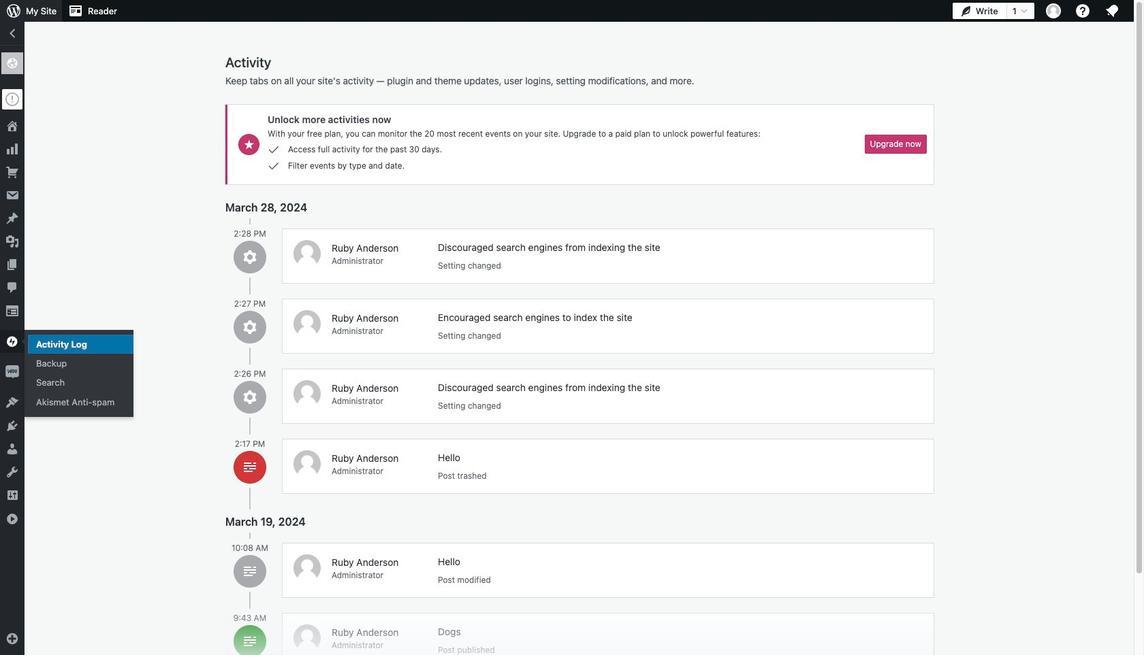 Task type: locate. For each thing, give the bounding box(es) containing it.
img image
[[5, 335, 19, 349], [5, 366, 19, 379]]

1 vertical spatial img image
[[5, 366, 19, 379]]

2 img image from the top
[[5, 366, 19, 379]]

main content
[[225, 54, 934, 656]]

0 vertical spatial img image
[[5, 335, 19, 349]]

help image
[[1075, 3, 1091, 19]]

1 img image from the top
[[5, 335, 19, 349]]



Task type: describe. For each thing, give the bounding box(es) containing it.
my profile image
[[1046, 3, 1061, 18]]

manage your notifications image
[[1104, 3, 1120, 19]]



Task type: vqa. For each thing, say whether or not it's contained in the screenshot.
'plugin icon'
no



